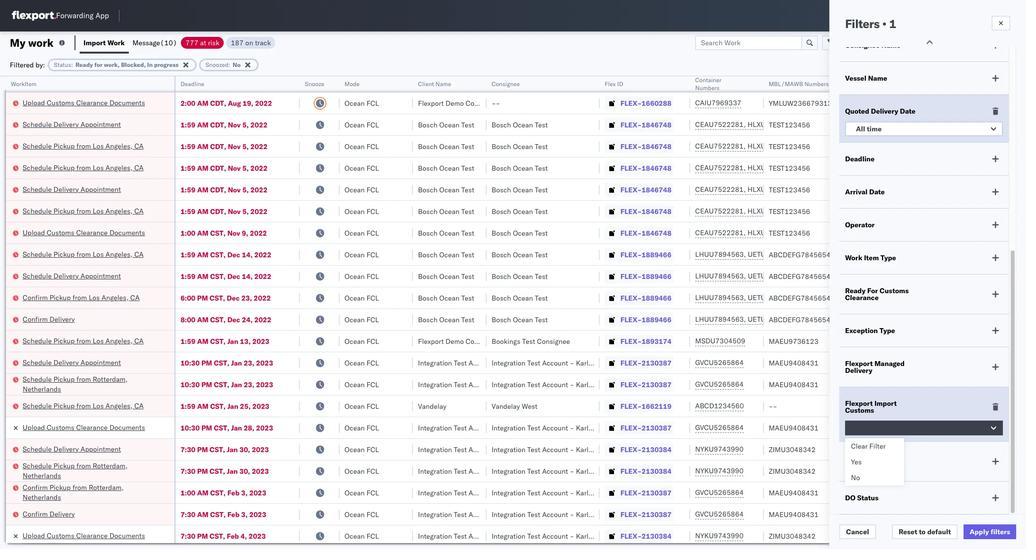 Task type: vqa. For each thing, say whether or not it's contained in the screenshot.


Task type: locate. For each thing, give the bounding box(es) containing it.
2022 for 1st schedule delivery appointment button from the top
[[251, 120, 268, 129]]

1 vertical spatial ready
[[846, 286, 866, 295]]

deadline up 2:00 at the left of page
[[181, 80, 204, 88]]

resize handle column header for workitem
[[163, 76, 175, 549]]

documents for second upload customs clearance documents link from the bottom of the page
[[110, 423, 145, 432]]

from inside button
[[73, 293, 87, 302]]

14,
[[242, 250, 253, 259], [242, 272, 253, 281]]

netherlands for 10:30 pm cst, jan 23, 2023
[[23, 385, 61, 393]]

7 1:59 from the top
[[181, 272, 196, 281]]

2 vertical spatial jawla
[[935, 142, 952, 151]]

1 horizontal spatial no
[[852, 473, 861, 482]]

jawla
[[935, 99, 952, 108], [935, 120, 952, 129], [935, 142, 952, 151]]

0 vertical spatial 1:59 am cst, dec 14, 2022
[[181, 250, 272, 259]]

ceau7522281,
[[696, 120, 746, 129], [696, 142, 746, 151], [696, 163, 746, 172], [696, 185, 746, 194], [696, 207, 746, 216], [696, 228, 746, 237]]

los for fourth 'schedule pickup from los angeles, ca' button from the top of the page
[[93, 250, 104, 259]]

2022 for 2nd "confirm delivery" button from the bottom
[[254, 315, 272, 324]]

confirm pickup from los angeles, ca button
[[23, 293, 140, 303]]

import inside the flexport import customs
[[875, 399, 897, 408]]

7:30
[[181, 445, 196, 454], [181, 467, 196, 476], [181, 510, 196, 519], [181, 532, 196, 541]]

0 vertical spatial 30,
[[240, 445, 250, 454]]

upload customs clearance documents for 2nd upload customs clearance documents link from the top
[[23, 228, 145, 237]]

7 ocean fcl from the top
[[345, 229, 379, 237]]

dec down 1:00 am cst, nov 9, 2022
[[228, 250, 240, 259]]

1 schedule delivery appointment button from the top
[[23, 119, 121, 130]]

1 vertical spatial upload customs clearance documents button
[[23, 228, 145, 238]]

choi left origin in the right of the page
[[942, 358, 956, 367]]

demo for -
[[446, 99, 464, 108]]

2 integration test account - karl lagerfeld from the top
[[492, 380, 620, 389]]

0 vertical spatial feb
[[228, 488, 240, 497]]

3 schedule pickup from los angeles, ca link from the top
[[23, 206, 144, 216]]

angeles, for sixth 'schedule pickup from los angeles, ca' button from the top of the page's schedule pickup from los angeles, ca link
[[106, 401, 133, 410]]

schedule delivery appointment link for 1:59 am cst, dec 14, 2022
[[23, 271, 121, 281]]

2 flex-2130384 from the top
[[621, 467, 672, 476]]

10:30 pm cst, jan 23, 2023 up the 1:59 am cst, jan 25, 2023
[[181, 380, 273, 389]]

1889466 for confirm pickup from los angeles, ca
[[642, 294, 672, 302]]

deadline button
[[176, 78, 290, 88]]

lhuu7894563, uetu5238478 for schedule pickup from los angeles, ca
[[696, 250, 796, 259]]

exception type
[[846, 326, 896, 335]]

ceau7522281, hlxu6269489, hlxu8034992 for 1st schedule delivery appointment button from the top
[[696, 120, 848, 129]]

jan up 25,
[[231, 380, 242, 389]]

deadline down all
[[846, 155, 875, 163]]

schedule
[[23, 120, 52, 129], [23, 141, 52, 150], [23, 163, 52, 172], [23, 185, 52, 194], [23, 206, 52, 215], [23, 250, 52, 259], [23, 271, 52, 280], [23, 336, 52, 345], [23, 358, 52, 367], [23, 375, 52, 384], [23, 401, 52, 410], [23, 445, 52, 453], [23, 461, 52, 470]]

cdt, for fourth upload customs clearance documents link from the bottom
[[210, 99, 226, 108]]

2 lhuu7894563, uetu5238478 from the top
[[696, 272, 796, 280]]

flexport demo consignee
[[418, 99, 499, 108], [418, 337, 499, 346]]

6 integration test account - karl lagerfeld from the top
[[492, 488, 620, 497]]

1 vertical spatial omkar savant
[[911, 294, 955, 302]]

work left item
[[846, 253, 863, 262]]

risk
[[208, 38, 220, 47]]

5 fcl from the top
[[367, 185, 379, 194]]

no
[[233, 61, 241, 68], [852, 473, 861, 482]]

confirm inside confirm pickup from rotterdam, netherlands
[[23, 483, 48, 492]]

hlxu8034992
[[800, 120, 848, 129], [800, 142, 848, 151], [800, 163, 848, 172], [800, 185, 848, 194], [800, 207, 848, 216], [800, 228, 848, 237]]

0 horizontal spatial status
[[54, 61, 71, 68]]

2 gvcu5265864 from the top
[[696, 380, 744, 389]]

1 am from the top
[[197, 99, 209, 108]]

flex-1660288 button
[[605, 96, 674, 110], [605, 96, 674, 110]]

import up for
[[84, 38, 106, 47]]

feb for 7:30 pm cst, feb 4, 2023
[[227, 532, 239, 541]]

los inside button
[[89, 293, 100, 302]]

30, down 28,
[[240, 445, 250, 454]]

test123456 for 1st schedule delivery appointment button from the top
[[769, 120, 811, 129]]

gaurav down "all time" button
[[911, 142, 933, 151]]

demo
[[446, 99, 464, 108], [446, 337, 464, 346]]

confirm delivery for 2nd confirm delivery "link" from the top
[[23, 510, 75, 518]]

choi
[[942, 358, 956, 367], [942, 402, 956, 411]]

2130387
[[642, 358, 672, 367], [642, 380, 672, 389], [642, 423, 672, 432], [642, 488, 672, 497], [642, 510, 672, 519]]

delivery for schedule delivery appointment button for 1:59 am cst, dec 14, 2022
[[54, 271, 79, 280]]

4 integration from the top
[[492, 445, 526, 454]]

name
[[882, 41, 901, 50], [869, 74, 888, 83], [436, 80, 452, 88]]

1 vertical spatial nyku9743990
[[696, 466, 744, 475]]

delivery inside flexport managed delivery
[[846, 366, 873, 375]]

ready left the for
[[846, 286, 866, 295]]

0 vertical spatial zimu3048342
[[769, 445, 816, 454]]

7 integration from the top
[[492, 510, 526, 519]]

nov for upload customs clearance documents "button" for 1:00 am cst, nov 9, 2022
[[228, 229, 240, 237]]

uetu5238478 for confirm pickup from los angeles, ca
[[748, 293, 796, 302]]

cancel button
[[840, 525, 877, 539]]

flex-1893174 button
[[605, 334, 674, 348], [605, 334, 674, 348]]

test123456 for 5th 'schedule pickup from los angeles, ca' button from the bottom of the page
[[769, 164, 811, 172]]

0 vertical spatial confirm delivery link
[[23, 314, 75, 324]]

rotterdam, for 7:30 pm cst, jan 30, 2023
[[93, 461, 128, 470]]

0 vertical spatial confirm delivery button
[[23, 314, 75, 325]]

work item type
[[846, 253, 897, 262]]

ca inside confirm pickup from los angeles, ca link
[[130, 293, 140, 302]]

schedule delivery appointment for 1:59 am cst, dec 14, 2022
[[23, 271, 121, 280]]

confirm delivery link down confirm pickup from rotterdam, netherlands
[[23, 509, 75, 519]]

vessel
[[846, 74, 867, 83]]

1 hlxu8034992 from the top
[[800, 120, 848, 129]]

bookings test consignee
[[492, 337, 570, 346]]

2 fcl from the top
[[367, 120, 379, 129]]

1889466 for schedule pickup from los angeles, ca
[[642, 250, 672, 259]]

9 resize handle column header from the left
[[894, 76, 906, 549]]

1 vertical spatial 1:00
[[181, 488, 196, 497]]

no inside list box
[[852, 473, 861, 482]]

1 vertical spatial jawla
[[935, 120, 952, 129]]

(10)
[[160, 38, 177, 47]]

hlxu8034992 for 1st schedule delivery appointment button from the top
[[800, 120, 848, 129]]

1889466
[[642, 250, 672, 259], [642, 272, 672, 281], [642, 294, 672, 302], [642, 315, 672, 324]]

omkar savant for abcdefg78456546
[[911, 294, 955, 302]]

1:00 for 1:00 am cst, nov 9, 2022
[[181, 229, 196, 237]]

ca
[[134, 141, 144, 150], [134, 163, 144, 172], [134, 206, 144, 215], [134, 250, 144, 259], [130, 293, 140, 302], [134, 336, 144, 345], [134, 401, 144, 410]]

187
[[231, 38, 244, 47]]

2 vertical spatial gaurav
[[911, 142, 933, 151]]

2 vertical spatial 2130384
[[642, 532, 672, 541]]

1 confirm delivery from the top
[[23, 315, 75, 324]]

2 vertical spatial nyku9743990
[[696, 531, 744, 540]]

customs for 2nd upload customs clearance documents link from the top
[[47, 228, 74, 237]]

pickup inside button
[[50, 293, 71, 302]]

0 vertical spatial date
[[901, 107, 916, 116]]

2 vertical spatial feb
[[227, 532, 239, 541]]

2 hlxu8034992 from the top
[[800, 142, 848, 151]]

0 horizontal spatial work
[[108, 38, 125, 47]]

gvcu5265864 for schedule pickup from rotterdam, netherlands
[[696, 380, 744, 389]]

import
[[84, 38, 106, 47], [875, 399, 897, 408]]

9 ocean fcl from the top
[[345, 272, 379, 281]]

2 netherlands from the top
[[23, 471, 61, 480]]

1 horizontal spatial import
[[875, 399, 897, 408]]

4 7:30 from the top
[[181, 532, 196, 541]]

schedule pickup from los angeles, ca link
[[23, 141, 144, 151], [23, 163, 144, 172], [23, 206, 144, 216], [23, 249, 144, 259], [23, 336, 144, 346], [23, 401, 144, 411]]

uetu5238478 for schedule pickup from los angeles, ca
[[748, 250, 796, 259]]

2 vertical spatial 10:30
[[181, 423, 200, 432]]

netherlands for 7:30 pm cst, jan 30, 2023
[[23, 471, 61, 480]]

0 vertical spatial nyku9743990
[[696, 445, 744, 454]]

name right client at the top of the page
[[436, 80, 452, 88]]

1 horizontal spatial ready
[[846, 286, 866, 295]]

nov for 4th 'schedule pickup from los angeles, ca' button from the bottom of the page
[[228, 207, 241, 216]]

1 vertical spatial jaehyung
[[911, 402, 940, 411]]

schedule delivery appointment
[[23, 120, 121, 129], [23, 185, 121, 194], [23, 271, 121, 280], [23, 358, 121, 367], [23, 445, 121, 453]]

los for 4th 'schedule pickup from los angeles, ca' button from the bottom of the page
[[93, 206, 104, 215]]

ocean fcl
[[345, 99, 379, 108], [345, 120, 379, 129], [345, 142, 379, 151], [345, 164, 379, 172], [345, 185, 379, 194], [345, 207, 379, 216], [345, 229, 379, 237], [345, 250, 379, 259], [345, 272, 379, 281], [345, 294, 379, 302], [345, 315, 379, 324], [345, 337, 379, 346], [345, 358, 379, 367], [345, 380, 379, 389], [345, 402, 379, 411], [345, 423, 379, 432], [345, 445, 379, 454], [345, 467, 379, 476], [345, 488, 379, 497], [345, 510, 379, 519], [345, 532, 379, 541]]

upload customs clearance documents
[[23, 98, 145, 107], [23, 228, 145, 237], [23, 423, 145, 432], [23, 531, 145, 540]]

0 vertical spatial choi
[[942, 358, 956, 367]]

date up "all time" button
[[901, 107, 916, 116]]

delivery
[[872, 107, 899, 116], [54, 120, 79, 129], [54, 185, 79, 194], [54, 271, 79, 280], [50, 315, 75, 324], [54, 358, 79, 367], [846, 366, 873, 375], [54, 445, 79, 453], [50, 510, 75, 518]]

0 vertical spatial confirm delivery
[[23, 315, 75, 324]]

flex-2130387
[[621, 358, 672, 367], [621, 380, 672, 389], [621, 423, 672, 432], [621, 488, 672, 497], [621, 510, 672, 519]]

6 ceau7522281, from the top
[[696, 228, 746, 237]]

ca for 4th 'schedule pickup from los angeles, ca' button from the bottom of the page
[[134, 206, 144, 215]]

1 vertical spatial confirm delivery button
[[23, 509, 75, 520]]

transit
[[871, 461, 894, 469]]

deadline inside 'button'
[[181, 80, 204, 88]]

import down flexport managed delivery
[[875, 399, 897, 408]]

client name
[[418, 80, 452, 88]]

1 maeu9408431 from the top
[[769, 358, 819, 367]]

4 lhuu7894563, uetu5238478 from the top
[[696, 315, 796, 324]]

1 vertical spatial 10:30
[[181, 380, 200, 389]]

7:30 down 10:30 pm cst, jan 28, 2023
[[181, 445, 196, 454]]

1
[[890, 16, 897, 31]]

24,
[[242, 315, 253, 324]]

0 vertical spatial gaurav jawla
[[911, 99, 952, 108]]

2023 down 1:59 am cst, jan 13, 2023
[[256, 358, 273, 367]]

schedule pickup from rotterdam, netherlands link for 7:30
[[23, 461, 162, 481]]

3 integration from the top
[[492, 423, 526, 432]]

confirm delivery button
[[23, 314, 75, 325], [23, 509, 75, 520]]

0 vertical spatial schedule pickup from rotterdam, netherlands link
[[23, 374, 162, 394]]

resize handle column header for flex id
[[679, 76, 691, 549]]

0 vertical spatial netherlands
[[23, 385, 61, 393]]

1 vertical spatial schedule pickup from rotterdam, netherlands button
[[23, 461, 162, 481]]

7:30 up 7:30 pm cst, feb 4, 2023
[[181, 510, 196, 519]]

ready inside ready for customs clearance
[[846, 286, 866, 295]]

nov
[[228, 120, 241, 129], [228, 142, 241, 151], [228, 164, 241, 172], [228, 185, 241, 194], [228, 207, 241, 216], [228, 229, 240, 237]]

schedule pickup from los angeles, ca link for fourth 'schedule pickup from los angeles, ca' button from the top of the page
[[23, 249, 144, 259]]

jawla for documents
[[935, 99, 952, 108]]

13 ocean fcl from the top
[[345, 358, 379, 367]]

date right arrival
[[870, 187, 886, 196]]

flex-1846748 button
[[605, 118, 674, 132], [605, 118, 674, 132], [605, 140, 674, 153], [605, 140, 674, 153], [605, 161, 674, 175], [605, 161, 674, 175], [605, 183, 674, 197], [605, 183, 674, 197], [605, 204, 674, 218], [605, 204, 674, 218], [605, 226, 674, 240], [605, 226, 674, 240]]

7:30 pm cst, jan 30, 2023 down 10:30 pm cst, jan 28, 2023
[[181, 445, 269, 454]]

documents for 4th upload customs clearance documents link
[[110, 531, 145, 540]]

2130387 for schedule pickup from rotterdam, netherlands
[[642, 380, 672, 389]]

bosch ocean test
[[418, 120, 475, 129], [492, 120, 548, 129], [418, 142, 475, 151], [492, 142, 548, 151], [418, 164, 475, 172], [492, 164, 548, 172], [418, 185, 475, 194], [492, 185, 548, 194], [418, 207, 475, 216], [492, 207, 548, 216], [418, 229, 475, 237], [492, 229, 548, 237], [418, 250, 475, 259], [492, 250, 548, 259], [418, 272, 475, 281], [492, 272, 548, 281], [418, 294, 475, 302], [492, 294, 548, 302], [418, 315, 475, 324], [492, 315, 548, 324]]

20 fcl from the top
[[367, 510, 379, 519]]

jan up 1:00 am cst, feb 3, 2023
[[227, 467, 238, 476]]

filters
[[991, 527, 1011, 536]]

consignee inside button
[[492, 80, 520, 88]]

3 nyku9743990 from the top
[[696, 531, 744, 540]]

1 horizontal spatial :
[[229, 61, 230, 68]]

feb left 4, on the bottom of the page
[[227, 532, 239, 541]]

flex-2130384 button
[[605, 443, 674, 456], [605, 443, 674, 456], [605, 464, 674, 478], [605, 464, 674, 478], [605, 529, 674, 543], [605, 529, 674, 543]]

1 vertical spatial 7:30 pm cst, jan 30, 2023
[[181, 467, 269, 476]]

2 1889466 from the top
[[642, 272, 672, 281]]

12 flex- from the top
[[621, 337, 642, 346]]

ready left for
[[76, 61, 93, 68]]

schedule pickup from los angeles, ca button
[[23, 141, 144, 152], [23, 163, 144, 173], [23, 206, 144, 217], [23, 249, 144, 260], [23, 336, 144, 347], [23, 401, 144, 412]]

flex-1889466 for confirm delivery
[[621, 315, 672, 324]]

0 vertical spatial 7:30 pm cst, jan 30, 2023
[[181, 445, 269, 454]]

1 1:59 am cdt, nov 5, 2022 from the top
[[181, 120, 268, 129]]

status right do
[[858, 494, 879, 502]]

schedule pickup from rotterdam, netherlands button for 7:30 pm cst, jan 30, 2023
[[23, 461, 162, 481]]

3 schedule delivery appointment from the top
[[23, 271, 121, 280]]

gvcu5265864 for confirm delivery
[[696, 510, 744, 519]]

confirm delivery for 1st confirm delivery "link" from the top of the page
[[23, 315, 75, 324]]

ca for fourth 'schedule pickup from los angeles, ca' button from the top of the page
[[134, 250, 144, 259]]

schedule pickup from los angeles, ca for first 'schedule pickup from los angeles, ca' button from the top
[[23, 141, 144, 150]]

jan down 13,
[[231, 358, 242, 367]]

nov for 5th 'schedule pickup from los angeles, ca' button from the bottom of the page
[[228, 164, 241, 172]]

6 flex- from the top
[[621, 207, 642, 216]]

1 vertical spatial zimu3048342
[[769, 467, 816, 476]]

0 horizontal spatial import
[[84, 38, 106, 47]]

5 integration test account - karl lagerfeld from the top
[[492, 467, 620, 476]]

cst, up 7:30 pm cst, feb 4, 2023
[[210, 510, 226, 519]]

1 vertical spatial savant
[[933, 294, 955, 302]]

1:59 am cst, dec 14, 2022 down 1:00 am cst, nov 9, 2022
[[181, 250, 272, 259]]

name for vessel name
[[869, 74, 888, 83]]

rotterdam, inside confirm pickup from rotterdam, netherlands
[[89, 483, 124, 492]]

2130387 for schedule delivery appointment
[[642, 358, 672, 367]]

status right by:
[[54, 61, 71, 68]]

1:59 am cst, jan 25, 2023
[[181, 402, 270, 411]]

3, up 4, on the bottom of the page
[[241, 510, 248, 519]]

0 vertical spatial gaurav
[[911, 99, 933, 108]]

0 vertical spatial deadline
[[181, 80, 204, 88]]

0 horizontal spatial ready
[[76, 61, 93, 68]]

uetu5238478
[[748, 250, 796, 259], [748, 272, 796, 280], [748, 293, 796, 302], [748, 315, 796, 324]]

2 hlxu6269489, from the top
[[748, 142, 798, 151]]

10:30 up the 1:59 am cst, jan 25, 2023
[[181, 380, 200, 389]]

2 vertical spatial 23,
[[244, 380, 255, 389]]

0 vertical spatial ready
[[76, 61, 93, 68]]

10:30 down 1:59 am cst, jan 13, 2023
[[181, 358, 200, 367]]

schedule pickup from los angeles, ca for 5th 'schedule pickup from los angeles, ca' button from the bottom of the page
[[23, 163, 144, 172]]

4 lagerfeld from the top
[[591, 445, 620, 454]]

1 cdt, from the top
[[210, 99, 226, 108]]

2 vertical spatial gaurav jawla
[[911, 142, 952, 151]]

import work button
[[80, 31, 129, 54]]

clearance for 4th upload customs clearance documents link
[[76, 531, 108, 540]]

0 vertical spatial jawla
[[935, 99, 952, 108]]

4 5, from the top
[[243, 185, 249, 194]]

0 horizontal spatial vandelay
[[418, 402, 447, 411]]

los for 5th 'schedule pickup from los angeles, ca' button
[[93, 336, 104, 345]]

ceau7522281, hlxu6269489, hlxu8034992 for first 'schedule pickup from los angeles, ca' button from the top
[[696, 142, 848, 151]]

vandelay for vandelay
[[418, 402, 447, 411]]

jawla for los
[[935, 142, 952, 151]]

0 vertical spatial 23,
[[242, 294, 252, 302]]

flex-2130387 for confirm pickup from rotterdam, netherlands
[[621, 488, 672, 497]]

choi for destination
[[942, 402, 956, 411]]

0 vertical spatial 10:30 pm cst, jan 23, 2023
[[181, 358, 273, 367]]

schedule delivery appointment link for 1:59 am cdt, nov 5, 2022
[[23, 184, 121, 194]]

0 vertical spatial flexport demo consignee
[[418, 99, 499, 108]]

cdt, for schedule pickup from los angeles, ca link corresponding to 4th 'schedule pickup from los angeles, ca' button from the bottom of the page
[[210, 207, 226, 216]]

1 1889466 from the top
[[642, 250, 672, 259]]

: up workitem button
[[71, 61, 73, 68]]

pm
[[197, 294, 208, 302], [202, 358, 212, 367], [202, 380, 212, 389], [202, 423, 212, 432], [197, 445, 208, 454], [197, 467, 208, 476], [197, 532, 208, 541]]

schedule pickup from los angeles, ca for 5th 'schedule pickup from los angeles, ca' button
[[23, 336, 144, 345]]

2 schedule pickup from rotterdam, netherlands from the top
[[23, 461, 128, 480]]

feb down 1:00 am cst, feb 3, 2023
[[228, 510, 240, 519]]

28,
[[244, 423, 255, 432]]

1 schedule pickup from rotterdam, netherlands from the top
[[23, 375, 128, 393]]

dec up 6:00 pm cst, dec 23, 2022
[[228, 272, 240, 281]]

documents for fourth upload customs clearance documents link from the bottom
[[110, 98, 145, 107]]

1 vertical spatial import
[[875, 399, 897, 408]]

2 2130384 from the top
[[642, 467, 672, 476]]

4 flex- from the top
[[621, 164, 642, 172]]

4 1:59 am cdt, nov 5, 2022 from the top
[[181, 185, 268, 194]]

1 horizontal spatial work
[[846, 253, 863, 262]]

import work
[[84, 38, 125, 47]]

ready
[[76, 61, 93, 68], [846, 286, 866, 295]]

3 upload from the top
[[23, 423, 45, 432]]

schedule pickup from rotterdam, netherlands for 10:30 pm cst, jan 23, 2023
[[23, 375, 128, 393]]

: for status
[[71, 61, 73, 68]]

zimu3048342
[[769, 445, 816, 454], [769, 467, 816, 476], [769, 532, 816, 541]]

pm down 7:30 am cst, feb 3, 2023
[[197, 532, 208, 541]]

west
[[522, 402, 538, 411]]

17 flex- from the top
[[621, 445, 642, 454]]

3 fcl from the top
[[367, 142, 379, 151]]

0 vertical spatial 1:00
[[181, 229, 196, 237]]

0 vertical spatial omkar savant
[[911, 164, 955, 172]]

2 vertical spatial netherlands
[[23, 493, 61, 502]]

flex-1662119 button
[[605, 399, 674, 413], [605, 399, 674, 413]]

delivery for schedule delivery appointment button related to 10:30 pm cst, jan 23, 2023
[[54, 358, 79, 367]]

1 vertical spatial schedule pickup from rotterdam, netherlands link
[[23, 461, 162, 481]]

choi for origin
[[942, 358, 956, 367]]

upload customs clearance documents for 4th upload customs clearance documents link
[[23, 531, 145, 540]]

1 vertical spatial flexport demo consignee
[[418, 337, 499, 346]]

name down 1
[[882, 41, 901, 50]]

2 vertical spatial rotterdam,
[[89, 483, 124, 492]]

1 vertical spatial confirm delivery
[[23, 510, 75, 518]]

2022 for fourth 'schedule pickup from los angeles, ca' button from the top of the page
[[254, 250, 272, 259]]

clear
[[852, 442, 868, 451]]

2 omkar savant from the top
[[911, 294, 955, 302]]

0 vertical spatial jaehyung
[[911, 358, 940, 367]]

2023
[[253, 337, 270, 346], [256, 358, 273, 367], [256, 380, 273, 389], [253, 402, 270, 411], [256, 423, 273, 432], [252, 445, 269, 454], [252, 467, 269, 476], [249, 488, 267, 497], [249, 510, 267, 519], [249, 532, 266, 541]]

bosch
[[418, 120, 438, 129], [492, 120, 512, 129], [418, 142, 438, 151], [492, 142, 512, 151], [418, 164, 438, 172], [492, 164, 512, 172], [418, 185, 438, 194], [492, 185, 512, 194], [418, 207, 438, 216], [492, 207, 512, 216], [418, 229, 438, 237], [492, 229, 512, 237], [418, 250, 438, 259], [492, 250, 512, 259], [418, 272, 438, 281], [492, 272, 512, 281], [418, 294, 438, 302], [492, 294, 512, 302], [418, 315, 438, 324], [492, 315, 512, 324]]

angeles, inside button
[[102, 293, 129, 302]]

upload customs clearance documents button
[[23, 98, 145, 109], [23, 228, 145, 238]]

1 vertical spatial work
[[846, 253, 863, 262]]

flexport inside flexport managed delivery
[[846, 359, 874, 368]]

10:30 pm cst, jan 23, 2023 down 1:59 am cst, jan 13, 2023
[[181, 358, 273, 367]]

0 horizontal spatial --
[[492, 99, 501, 108]]

numbers inside container numbers
[[696, 84, 720, 92]]

0 vertical spatial 10:30
[[181, 358, 200, 367]]

choi down jaehyung choi - test origin agent
[[942, 402, 956, 411]]

schedule pickup from los angeles, ca link for 4th 'schedule pickup from los angeles, ca' button from the bottom of the page
[[23, 206, 144, 216]]

7:30 pm cst, jan 30, 2023 up 1:00 am cst, feb 3, 2023
[[181, 467, 269, 476]]

type right item
[[881, 253, 897, 262]]

1 vertical spatial no
[[852, 473, 861, 482]]

no down inbond
[[852, 473, 861, 482]]

0 vertical spatial work
[[108, 38, 125, 47]]

numbers
[[805, 80, 830, 88], [696, 84, 720, 92]]

1 horizontal spatial deadline
[[846, 155, 875, 163]]

confirm delivery down confirm pickup from rotterdam, netherlands
[[23, 510, 75, 518]]

confirm delivery link down confirm pickup from los angeles, ca button at the bottom
[[23, 314, 75, 324]]

2023 right 25,
[[253, 402, 270, 411]]

1 horizontal spatial vandelay
[[492, 402, 520, 411]]

pm down 10:30 pm cst, jan 28, 2023
[[197, 445, 208, 454]]

confirm delivery down confirm pickup from los angeles, ca button at the bottom
[[23, 315, 75, 324]]

1 vertical spatial confirm delivery link
[[23, 509, 75, 519]]

2 choi from the top
[[942, 402, 956, 411]]

5 schedule pickup from los angeles, ca link from the top
[[23, 336, 144, 346]]

omkar down "all time" button
[[911, 164, 932, 172]]

flex-2130387 for confirm delivery
[[621, 510, 672, 519]]

test123456 for first 'schedule pickup from los angeles, ca' button from the top
[[769, 142, 811, 151]]

schedule delivery appointment link
[[23, 119, 121, 129], [23, 184, 121, 194], [23, 271, 121, 281], [23, 357, 121, 367], [23, 444, 121, 454]]

1 3, from the top
[[241, 488, 248, 497]]

2023 up 7:30 am cst, feb 3, 2023
[[249, 488, 267, 497]]

1 ocean fcl from the top
[[345, 99, 379, 108]]

: for snoozed
[[229, 61, 230, 68]]

flex
[[605, 80, 616, 88]]

flex-1846748 for 5th 'schedule pickup from los angeles, ca' button from the bottom of the page
[[621, 164, 672, 172]]

7 resize handle column header from the left
[[679, 76, 691, 549]]

3 flex-1846748 from the top
[[621, 164, 672, 172]]

1:59 am cst, dec 14, 2022
[[181, 250, 272, 259], [181, 272, 272, 281]]

savant
[[933, 164, 955, 172], [933, 294, 955, 302]]

gaurav jawla
[[911, 99, 952, 108], [911, 120, 952, 129], [911, 142, 952, 151]]

23, for schedule delivery appointment
[[244, 358, 255, 367]]

for
[[94, 61, 103, 68]]

8 ocean fcl from the top
[[345, 250, 379, 259]]

5 schedule delivery appointment button from the top
[[23, 444, 121, 455]]

3 flex-1889466 from the top
[[621, 294, 672, 302]]

resize handle column header for mbl/mawb numbers
[[894, 76, 906, 549]]

1 vertical spatial deadline
[[846, 155, 875, 163]]

1 vertical spatial 14,
[[242, 272, 253, 281]]

no up deadline 'button'
[[233, 61, 241, 68]]

upload customs clearance documents for fourth upload customs clearance documents link from the bottom
[[23, 98, 145, 107]]

1 confirm delivery link from the top
[[23, 314, 75, 324]]

flexport. image
[[12, 11, 56, 21]]

Search Shipments (/) text field
[[838, 8, 933, 23]]

numbers up ymluw236679313
[[805, 80, 830, 88]]

25,
[[240, 402, 251, 411]]

5 am from the top
[[197, 185, 209, 194]]

0 vertical spatial no
[[233, 61, 241, 68]]

schedule pickup from los angeles, ca link for 5th 'schedule pickup from los angeles, ca' button
[[23, 336, 144, 346]]

8 flex- from the top
[[621, 250, 642, 259]]

0 vertical spatial --
[[492, 99, 501, 108]]

hlxu8034992 for 4th 'schedule pickup from los angeles, ca' button from the bottom of the page
[[800, 207, 848, 216]]

gaurav up "all time" button
[[911, 99, 933, 108]]

work up status : ready for work, blocked, in progress
[[108, 38, 125, 47]]

flex-2130387 for schedule delivery appointment
[[621, 358, 672, 367]]

0 vertical spatial type
[[881, 253, 897, 262]]

23, down 13,
[[244, 358, 255, 367]]

19 fcl from the top
[[367, 488, 379, 497]]

filters • 1
[[846, 16, 897, 31]]

14, up 6:00 pm cst, dec 23, 2022
[[242, 272, 253, 281]]

0 vertical spatial rotterdam,
[[93, 375, 128, 384]]

flex-1846748 for 4th 'schedule pickup from los angeles, ca' button from the bottom of the page
[[621, 207, 672, 216]]

cst, down 1:59 am cst, jan 13, 2023
[[214, 358, 230, 367]]

1 vertical spatial 30,
[[240, 467, 250, 476]]

netherlands inside confirm pickup from rotterdam, netherlands
[[23, 493, 61, 502]]

1 1:00 from the top
[[181, 229, 196, 237]]

customs inside the flexport import customs
[[846, 406, 875, 415]]

1:59 am cdt, nov 5, 2022
[[181, 120, 268, 129], [181, 142, 268, 151], [181, 164, 268, 172], [181, 185, 268, 194], [181, 207, 268, 216]]

1 upload from the top
[[23, 98, 45, 107]]

0 vertical spatial upload customs clearance documents button
[[23, 98, 145, 109]]

1 horizontal spatial date
[[901, 107, 916, 116]]

4 schedule delivery appointment button from the top
[[23, 357, 121, 368]]

0 vertical spatial 2130384
[[642, 445, 672, 454]]

2 savant from the top
[[933, 294, 955, 302]]

omkar right ready for customs clearance at right
[[911, 294, 932, 302]]

1 vertical spatial gaurav jawla
[[911, 120, 952, 129]]

23, up 24,
[[242, 294, 252, 302]]

ymluw236679313
[[769, 99, 833, 108]]

2 vertical spatial zimu3048342
[[769, 532, 816, 541]]

1 1:59 am cst, dec 14, 2022 from the top
[[181, 250, 272, 259]]

18 fcl from the top
[[367, 467, 379, 476]]

lhuu7894563, for confirm delivery
[[696, 315, 747, 324]]

1 vertical spatial schedule pickup from rotterdam, netherlands
[[23, 461, 128, 480]]

omkar
[[911, 164, 932, 172], [911, 294, 932, 302]]

4 gvcu5265864 from the top
[[696, 488, 744, 497]]

4 uetu5238478 from the top
[[748, 315, 796, 324]]

numbers down container
[[696, 84, 720, 92]]

ca for 5th 'schedule pickup from los angeles, ca' button
[[134, 336, 144, 345]]

: up deadline 'button'
[[229, 61, 230, 68]]

batch action
[[971, 38, 1014, 47]]

4 flex-2130387 from the top
[[621, 488, 672, 497]]

5 1846748 from the top
[[642, 207, 672, 216]]

5 flex- from the top
[[621, 185, 642, 194]]

1 vertical spatial rotterdam,
[[93, 461, 128, 470]]

flexport inside the flexport import customs
[[846, 399, 874, 408]]

0 vertical spatial demo
[[446, 99, 464, 108]]

2 abcdefg78456546 from the top
[[769, 272, 836, 281]]

gaurav down quoted delivery date
[[911, 120, 933, 129]]

1 resize handle column header from the left
[[163, 76, 175, 549]]

2023 up the 1:59 am cst, jan 25, 2023
[[256, 380, 273, 389]]

confirm delivery button down confirm pickup from rotterdam, netherlands
[[23, 509, 75, 520]]

upload customs clearance documents link
[[23, 98, 145, 108], [23, 228, 145, 237], [23, 422, 145, 432], [23, 531, 145, 541]]

jan left 13,
[[228, 337, 238, 346]]

pm down 1:59 am cst, jan 13, 2023
[[202, 358, 212, 367]]

3, for 7:30 am cst, feb 3, 2023
[[241, 510, 248, 519]]

4 resize handle column header from the left
[[402, 76, 414, 549]]

message (10)
[[133, 38, 177, 47]]

dec left 24,
[[228, 315, 240, 324]]

type right exception
[[880, 326, 896, 335]]

1 vertical spatial choi
[[942, 402, 956, 411]]

list box
[[846, 438, 905, 486]]

flex id button
[[600, 78, 681, 88]]

0 vertical spatial schedule pickup from rotterdam, netherlands button
[[23, 374, 162, 395]]

2 upload customs clearance documents link from the top
[[23, 228, 145, 237]]

10:30 down the 1:59 am cst, jan 25, 2023
[[181, 423, 200, 432]]

confirm delivery link
[[23, 314, 75, 324], [23, 509, 75, 519]]

1 schedule pickup from los angeles, ca from the top
[[23, 141, 144, 150]]

flex-2130387 button
[[605, 356, 674, 370], [605, 356, 674, 370], [605, 378, 674, 391], [605, 378, 674, 391], [605, 421, 674, 435], [605, 421, 674, 435], [605, 486, 674, 500], [605, 486, 674, 500], [605, 508, 674, 521], [605, 508, 674, 521]]

1 vertical spatial feb
[[228, 510, 240, 519]]

2130384
[[642, 445, 672, 454], [642, 467, 672, 476], [642, 532, 672, 541]]

4 integration test account - karl lagerfeld from the top
[[492, 445, 620, 454]]

1 horizontal spatial --
[[769, 402, 778, 411]]

0 horizontal spatial numbers
[[696, 84, 720, 92]]

caiu7969337
[[696, 98, 742, 107]]

flex-1662119
[[621, 402, 672, 411]]

nyku9743990
[[696, 445, 744, 454], [696, 466, 744, 475], [696, 531, 744, 540]]

0 vertical spatial import
[[84, 38, 106, 47]]

documents
[[110, 98, 145, 107], [110, 228, 145, 237], [110, 423, 145, 432], [110, 531, 145, 540]]

0 vertical spatial omkar
[[911, 164, 932, 172]]

confirm inside button
[[23, 293, 48, 302]]

upload
[[23, 98, 45, 107], [23, 228, 45, 237], [23, 423, 45, 432], [23, 531, 45, 540]]

name inside button
[[436, 80, 452, 88]]

feb up 7:30 am cst, feb 3, 2023
[[228, 488, 240, 497]]

2 schedule pickup from rotterdam, netherlands link from the top
[[23, 461, 162, 481]]

resize handle column header
[[163, 76, 175, 549], [288, 76, 300, 549], [328, 76, 340, 549], [402, 76, 414, 549], [475, 76, 487, 549], [589, 76, 600, 549], [679, 76, 691, 549], [753, 76, 765, 549], [894, 76, 906, 549], [968, 76, 980, 549], [1002, 76, 1014, 549]]

1 vertical spatial netherlands
[[23, 471, 61, 480]]

0 vertical spatial flex-2130384
[[621, 445, 672, 454]]

1 appointment from the top
[[81, 120, 121, 129]]

confirm delivery button down confirm pickup from los angeles, ca button at the bottom
[[23, 314, 75, 325]]

1 horizontal spatial numbers
[[805, 80, 830, 88]]

1 integration from the top
[[492, 358, 526, 367]]

23, up 25,
[[244, 380, 255, 389]]

nov for first 'schedule pickup from los angeles, ca' button from the top
[[228, 142, 241, 151]]

8 1:59 from the top
[[181, 337, 196, 346]]

batch
[[971, 38, 991, 47]]

30, up 1:00 am cst, feb 3, 2023
[[240, 467, 250, 476]]

1 vertical spatial 3,
[[241, 510, 248, 519]]

8 schedule from the top
[[23, 336, 52, 345]]

•
[[883, 16, 887, 31]]

2 vertical spatial flex-2130384
[[621, 532, 672, 541]]

jaehyung
[[911, 358, 940, 367], [911, 402, 940, 411]]

schedule pickup from los angeles, ca link for first 'schedule pickup from los angeles, ca' button from the top
[[23, 141, 144, 151]]

7:30 down 7:30 am cst, feb 3, 2023
[[181, 532, 196, 541]]

1 vertical spatial demo
[[446, 337, 464, 346]]

flexport
[[418, 99, 444, 108], [418, 337, 444, 346], [846, 359, 874, 368], [846, 399, 874, 408], [846, 454, 874, 463]]

dec up 8:00 am cst, dec 24, 2022
[[227, 294, 240, 302]]

10 resize handle column header from the left
[[968, 76, 980, 549]]

1:59 am cst, dec 14, 2022 up 6:00 pm cst, dec 23, 2022
[[181, 272, 272, 281]]

pickup
[[54, 141, 75, 150], [54, 163, 75, 172], [54, 206, 75, 215], [54, 250, 75, 259], [50, 293, 71, 302], [54, 336, 75, 345], [54, 375, 75, 384], [54, 401, 75, 410], [54, 461, 75, 470], [50, 483, 71, 492]]

am
[[197, 99, 209, 108], [197, 120, 209, 129], [197, 142, 209, 151], [197, 164, 209, 172], [197, 185, 209, 194], [197, 207, 209, 216], [197, 229, 209, 237], [197, 250, 209, 259], [197, 272, 209, 281], [197, 315, 209, 324], [197, 337, 209, 346], [197, 402, 209, 411], [197, 488, 209, 497], [197, 510, 209, 519]]



Task type: describe. For each thing, give the bounding box(es) containing it.
do
[[846, 494, 856, 502]]

cst, up 1:00 am cst, feb 3, 2023
[[210, 467, 225, 476]]

schedule delivery appointment for 10:30 pm cst, jan 23, 2023
[[23, 358, 121, 367]]

3, for 1:00 am cst, feb 3, 2023
[[241, 488, 248, 497]]

gaurav for documents
[[911, 99, 933, 108]]

6 karl from the top
[[576, 488, 589, 497]]

2 cdt, from the top
[[210, 120, 226, 129]]

8:00 am cst, dec 24, 2022
[[181, 315, 272, 324]]

inbond
[[846, 461, 869, 469]]

flex-1846748 for 1st schedule delivery appointment button from the top
[[621, 120, 672, 129]]

confirm for confirm pickup from los angeles, ca button at the bottom
[[23, 293, 48, 302]]

confirm pickup from rotterdam, netherlands link
[[23, 482, 162, 502]]

3 schedule from the top
[[23, 163, 52, 172]]

3 zimu3048342 from the top
[[769, 532, 816, 541]]

2022 for confirm pickup from los angeles, ca button at the bottom
[[254, 294, 271, 302]]

age
[[1017, 402, 1027, 411]]

10:30 pm cst, jan 23, 2023 for schedule delivery appointment
[[181, 358, 273, 367]]

confirm for first "confirm delivery" button from the bottom
[[23, 510, 48, 518]]

track
[[255, 38, 271, 47]]

2 integration from the top
[[492, 380, 526, 389]]

angeles, for confirm pickup from los angeles, ca link
[[102, 293, 129, 302]]

5 cdt, from the top
[[210, 185, 226, 194]]

10 fcl from the top
[[367, 294, 379, 302]]

destination
[[979, 402, 1015, 411]]

flexport demo consignee for --
[[418, 99, 499, 108]]

1 horizontal spatial status
[[858, 494, 879, 502]]

16 flex- from the top
[[621, 423, 642, 432]]

schedule pickup from rotterdam, netherlands link for 10:30
[[23, 374, 162, 394]]

hlxu8034992 for upload customs clearance documents "button" for 1:00 am cst, nov 9, 2022
[[800, 228, 848, 237]]

3 flex-2130387 from the top
[[621, 423, 672, 432]]

flexport moving inbond transit
[[846, 454, 899, 469]]

2 jawla from the top
[[935, 120, 952, 129]]

consignee name
[[846, 41, 901, 50]]

5 karl from the top
[[576, 467, 589, 476]]

7 schedule from the top
[[23, 271, 52, 280]]

pickup inside confirm pickup from rotterdam, netherlands
[[50, 483, 71, 492]]

4 ceau7522281, from the top
[[696, 185, 746, 194]]

quoted delivery date
[[846, 107, 916, 116]]

3 upload customs clearance documents link from the top
[[23, 422, 145, 432]]

schedule pickup from los angeles, ca link for 5th 'schedule pickup from los angeles, ca' button from the bottom of the page
[[23, 163, 144, 172]]

13,
[[240, 337, 251, 346]]

upload for 2nd upload customs clearance documents link from the top
[[23, 228, 45, 237]]

2022 for upload customs clearance documents "button" for 1:00 am cst, nov 9, 2022
[[250, 229, 267, 237]]

clearance for second upload customs clearance documents link from the bottom of the page
[[76, 423, 108, 432]]

7 fcl from the top
[[367, 229, 379, 237]]

11 am from the top
[[197, 337, 209, 346]]

arrival date
[[846, 187, 886, 196]]

los for sixth 'schedule pickup from los angeles, ca' button from the top of the page
[[93, 401, 104, 410]]

actions
[[986, 80, 1006, 88]]

app
[[96, 11, 109, 20]]

cst, left 9, on the top
[[210, 229, 226, 237]]

delivery for schedule delivery appointment button corresponding to 1:59 am cdt, nov 5, 2022
[[54, 185, 79, 194]]

upload for fourth upload customs clearance documents link from the bottom
[[23, 98, 45, 107]]

17 ocean fcl from the top
[[345, 445, 379, 454]]

cst, up the 1:59 am cst, jan 25, 2023
[[214, 380, 230, 389]]

quoted
[[846, 107, 870, 116]]

3 schedule pickup from los angeles, ca button from the top
[[23, 206, 144, 217]]

cst, down the 1:59 am cst, jan 25, 2023
[[214, 423, 230, 432]]

8:00
[[181, 315, 196, 324]]

2 lhuu7894563, from the top
[[696, 272, 747, 280]]

14 am from the top
[[197, 510, 209, 519]]

21 ocean fcl from the top
[[345, 532, 379, 541]]

2023 down 28,
[[252, 445, 269, 454]]

cst, down 1:00 am cst, nov 9, 2022
[[210, 250, 226, 259]]

client name button
[[414, 78, 477, 88]]

1660288
[[642, 99, 672, 108]]

name for client name
[[436, 80, 452, 88]]

mode button
[[340, 78, 404, 88]]

progress
[[154, 61, 179, 68]]

1:00 am cst, nov 9, 2022
[[181, 229, 267, 237]]

moving
[[875, 454, 899, 463]]

exception
[[872, 38, 904, 47]]

10:30 pm cst, jan 28, 2023
[[181, 423, 273, 432]]

10 schedule from the top
[[23, 375, 52, 384]]

savant for abcdefg78456546
[[933, 294, 955, 302]]

1889466 for confirm delivery
[[642, 315, 672, 324]]

21 fcl from the top
[[367, 532, 379, 541]]

5 1:59 from the top
[[181, 207, 196, 216]]

gaurav for los
[[911, 142, 933, 151]]

9 1:59 from the top
[[181, 402, 196, 411]]

omkar for test123456
[[911, 164, 932, 172]]

4,
[[241, 532, 247, 541]]

12 fcl from the top
[[367, 337, 379, 346]]

numbers for mbl/mawb numbers
[[805, 80, 830, 88]]

2 ocean fcl from the top
[[345, 120, 379, 129]]

5 schedule delivery appointment from the top
[[23, 445, 121, 453]]

snoozed : no
[[206, 61, 241, 68]]

2 1:59 am cst, dec 14, 2022 from the top
[[181, 272, 272, 281]]

10 am from the top
[[197, 315, 209, 324]]

angeles, for schedule pickup from los angeles, ca link related to fourth 'schedule pickup from los angeles, ca' button from the top of the page
[[106, 250, 133, 259]]

12 schedule from the top
[[23, 445, 52, 453]]

vandelay for vandelay west
[[492, 402, 520, 411]]

3 1846748 from the top
[[642, 164, 672, 172]]

clearance for 2nd upload customs clearance documents link from the top
[[76, 228, 108, 237]]

11 schedule from the top
[[23, 401, 52, 410]]

ceau7522281, hlxu6269489, hlxu8034992 for 4th 'schedule pickup from los angeles, ca' button from the bottom of the page
[[696, 207, 848, 216]]

container
[[696, 76, 722, 84]]

delivery for fifth schedule delivery appointment button
[[54, 445, 79, 453]]

schedule delivery appointment button for 10:30 pm cst, jan 23, 2023
[[23, 357, 121, 368]]

2 account from the top
[[543, 380, 569, 389]]

angeles, for schedule pickup from los angeles, ca link associated with 5th 'schedule pickup from los angeles, ca' button
[[106, 336, 133, 345]]

angeles, for schedule pickup from los angeles, ca link corresponding to 4th 'schedule pickup from los angeles, ca' button from the bottom of the page
[[106, 206, 133, 215]]

delivery for first "confirm delivery" button from the bottom
[[50, 510, 75, 518]]

schedule pickup from rotterdam, netherlands for 7:30 pm cst, jan 30, 2023
[[23, 461, 128, 480]]

snoozed
[[206, 61, 229, 68]]

3 2130387 from the top
[[642, 423, 672, 432]]

mbl/mawb numbers
[[769, 80, 830, 88]]

forwarding app
[[56, 11, 109, 20]]

lhuu7894563, for schedule pickup from los angeles, ca
[[696, 250, 747, 259]]

2130387 for confirm pickup from rotterdam, netherlands
[[642, 488, 672, 497]]

1 schedule pickup from los angeles, ca button from the top
[[23, 141, 144, 152]]

customs inside ready for customs clearance
[[880, 286, 910, 295]]

documents for 2nd upload customs clearance documents link from the top
[[110, 228, 145, 237]]

20 ocean fcl from the top
[[345, 510, 379, 519]]

pm up the 1:59 am cst, jan 25, 2023
[[202, 380, 212, 389]]

demo for bookings
[[446, 337, 464, 346]]

9 schedule from the top
[[23, 358, 52, 367]]

4 hlxu8034992 from the top
[[800, 185, 848, 194]]

consignee button
[[487, 78, 590, 88]]

pm up 1:00 am cst, feb 3, 2023
[[197, 467, 208, 476]]

4 hlxu6269489, from the top
[[748, 185, 798, 194]]

cst, up 6:00 pm cst, dec 23, 2022
[[210, 272, 226, 281]]

18 ocean fcl from the top
[[345, 467, 379, 476]]

numbers for container numbers
[[696, 84, 720, 92]]

0 horizontal spatial date
[[870, 187, 886, 196]]

vessel name
[[846, 74, 888, 83]]

feb for 1:00 am cst, feb 3, 2023
[[228, 488, 240, 497]]

filter
[[870, 442, 886, 451]]

6 ocean fcl from the top
[[345, 207, 379, 216]]

23, for schedule pickup from rotterdam, netherlands
[[244, 380, 255, 389]]

8 lagerfeld from the top
[[591, 532, 620, 541]]

origin
[[979, 358, 998, 367]]

2 1:59 from the top
[[181, 142, 196, 151]]

flex-1846748 for upload customs clearance documents "button" for 1:00 am cst, nov 9, 2022
[[621, 229, 672, 237]]

18 flex- from the top
[[621, 467, 642, 476]]

pm down the 1:59 am cst, jan 25, 2023
[[202, 423, 212, 432]]

15 ocean fcl from the top
[[345, 402, 379, 411]]

3 10:30 from the top
[[181, 423, 200, 432]]

flex-2130387 for schedule pickup from rotterdam, netherlands
[[621, 380, 672, 389]]

jaehyung choi - test origin agent
[[911, 358, 1018, 367]]

cdt, for 5th 'schedule pickup from los angeles, ca' button from the bottom of the page schedule pickup from los angeles, ca link
[[210, 164, 226, 172]]

12 am from the top
[[197, 402, 209, 411]]

1 upload customs clearance documents link from the top
[[23, 98, 145, 108]]

2023 right 4, on the bottom of the page
[[249, 532, 266, 541]]

4 1846748 from the top
[[642, 185, 672, 194]]

2 gaurav jawla from the top
[[911, 120, 952, 129]]

dec for confirm delivery
[[228, 315, 240, 324]]

1 account from the top
[[543, 358, 569, 367]]

7 integration test account - karl lagerfeld from the top
[[492, 510, 620, 519]]

file exception
[[859, 38, 904, 47]]

ready for customs clearance
[[846, 286, 910, 302]]

2 7:30 pm cst, jan 30, 2023 from the top
[[181, 467, 269, 476]]

customs for second upload customs clearance documents link from the bottom of the page
[[47, 423, 74, 432]]

5 ocean fcl from the top
[[345, 185, 379, 194]]

confirm pickup from rotterdam, netherlands
[[23, 483, 124, 502]]

flexport import customs
[[846, 399, 897, 415]]

omkar for abcdefg78456546
[[911, 294, 932, 302]]

message
[[133, 38, 160, 47]]

hlxu8034992 for first 'schedule pickup from los angeles, ca' button from the top
[[800, 142, 848, 151]]

17 fcl from the top
[[367, 445, 379, 454]]

apply filters button
[[965, 525, 1017, 539]]

3 lagerfeld from the top
[[591, 423, 620, 432]]

gvcu5265864 for confirm pickup from rotterdam, netherlands
[[696, 488, 744, 497]]

cst, down 7:30 am cst, feb 3, 2023
[[210, 532, 225, 541]]

my
[[10, 36, 25, 49]]

10:30 for schedule delivery appointment
[[181, 358, 200, 367]]

jaehyung for jaehyung choi - test destination age
[[911, 402, 940, 411]]

5 schedule pickup from los angeles, ca button from the top
[[23, 336, 144, 347]]

work inside "button"
[[108, 38, 125, 47]]

work
[[28, 36, 54, 49]]

jan left 28,
[[231, 423, 242, 432]]

0 vertical spatial status
[[54, 61, 71, 68]]

in
[[147, 61, 153, 68]]

9 fcl from the top
[[367, 272, 379, 281]]

schedule pickup from los angeles, ca for fourth 'schedule pickup from los angeles, ca' button from the top of the page
[[23, 250, 144, 259]]

mode
[[345, 80, 360, 88]]

2 schedule from the top
[[23, 141, 52, 150]]

3 ocean fcl from the top
[[345, 142, 379, 151]]

1 5, from the top
[[243, 120, 249, 129]]

upload for second upload customs clearance documents link from the bottom of the page
[[23, 423, 45, 432]]

jan down 10:30 pm cst, jan 28, 2023
[[227, 445, 238, 454]]

1 schedule from the top
[[23, 120, 52, 129]]

flex-1846748 for first 'schedule pickup from los angeles, ca' button from the top
[[621, 142, 672, 151]]

13 schedule from the top
[[23, 461, 52, 470]]

id
[[618, 80, 624, 88]]

yes
[[852, 458, 862, 466]]

status : ready for work, blocked, in progress
[[54, 61, 179, 68]]

all time
[[857, 124, 882, 133]]

schedule pickup from los angeles, ca for sixth 'schedule pickup from los angeles, ca' button from the top of the page
[[23, 401, 144, 410]]

agent
[[1000, 358, 1018, 367]]

10:30 pm cst, jan 23, 2023 for schedule pickup from rotterdam, netherlands
[[181, 380, 273, 389]]

7:30 pm cst, feb 4, 2023
[[181, 532, 266, 541]]

aug
[[228, 99, 241, 108]]

cst, up 10:30 pm cst, jan 28, 2023
[[210, 402, 226, 411]]

21 flex- from the top
[[621, 532, 642, 541]]

lhuu7894563, uetu5238478 for confirm pickup from los angeles, ca
[[696, 293, 796, 302]]

workitem button
[[6, 78, 165, 88]]

14 ocean fcl from the top
[[345, 380, 379, 389]]

flexport managed delivery
[[846, 359, 905, 375]]

1 schedule delivery appointment from the top
[[23, 120, 121, 129]]

cst, down 10:30 pm cst, jan 28, 2023
[[210, 445, 225, 454]]

1 30, from the top
[[240, 445, 250, 454]]

1 vertical spatial type
[[880, 326, 896, 335]]

5 account from the top
[[543, 467, 569, 476]]

arrival
[[846, 187, 868, 196]]

ca for sixth 'schedule pickup from los angeles, ca' button from the top of the page
[[134, 401, 144, 410]]

6:00
[[181, 294, 196, 302]]

filters
[[846, 16, 880, 31]]

flex-1660288
[[621, 99, 672, 108]]

2:00
[[181, 99, 196, 108]]

schedule delivery appointment link for 10:30 pm cst, jan 23, 2023
[[23, 357, 121, 367]]

from inside confirm pickup from rotterdam, netherlands
[[73, 483, 87, 492]]

at
[[200, 38, 206, 47]]

13 flex- from the top
[[621, 358, 642, 367]]

do status
[[846, 494, 879, 502]]

1:59 am cst, jan 13, 2023
[[181, 337, 270, 346]]

11 flex- from the top
[[621, 315, 642, 324]]

for
[[868, 286, 879, 295]]

6:00 pm cst, dec 23, 2022
[[181, 294, 271, 302]]

5 schedule delivery appointment link from the top
[[23, 444, 121, 454]]

3 karl from the top
[[576, 423, 589, 432]]

777 at risk
[[186, 38, 220, 47]]

confirm pickup from los angeles, ca link
[[23, 293, 140, 302]]

on
[[246, 38, 253, 47]]

4 test123456 from the top
[[769, 185, 811, 194]]

snooze
[[305, 80, 325, 88]]

2 7:30 from the top
[[181, 467, 196, 476]]

to
[[920, 527, 926, 536]]

ceau7522281, hlxu6269489, hlxu8034992 for upload customs clearance documents "button" for 1:00 am cst, nov 9, 2022
[[696, 228, 848, 237]]

import inside "button"
[[84, 38, 106, 47]]

schedule delivery appointment button for 1:59 am cdt, nov 5, 2022
[[23, 184, 121, 195]]

pm right 6:00
[[197, 294, 208, 302]]

jan left 25,
[[228, 402, 238, 411]]

clearance inside ready for customs clearance
[[846, 293, 879, 302]]

0 horizontal spatial no
[[233, 61, 241, 68]]

3 flex- from the top
[[621, 142, 642, 151]]

flexport inside flexport moving inbond transit
[[846, 454, 874, 463]]

resize handle column header for mode
[[402, 76, 414, 549]]

12 ocean fcl from the top
[[345, 337, 379, 346]]

action
[[992, 38, 1014, 47]]

6 lagerfeld from the top
[[591, 488, 620, 497]]

cst, up 7:30 am cst, feb 3, 2023
[[210, 488, 226, 497]]

upload customs clearance documents button for 1:00 am cst, nov 9, 2022
[[23, 228, 145, 238]]

dec for confirm pickup from los angeles, ca
[[227, 294, 240, 302]]

maeu9736123
[[769, 337, 819, 346]]

lhuu7894563, uetu5238478 for confirm delivery
[[696, 315, 796, 324]]

9,
[[242, 229, 248, 237]]

apply
[[970, 527, 990, 536]]

all
[[857, 124, 866, 133]]

mbl/mawb numbers button
[[765, 78, 896, 88]]

flex id
[[605, 80, 624, 88]]

1893174
[[642, 337, 672, 346]]

2022 for upload customs clearance documents "button" associated with 2:00 am cdt, aug 19, 2022
[[255, 99, 272, 108]]

Search Work text field
[[696, 35, 803, 50]]

file
[[859, 38, 871, 47]]

confirm pickup from rotterdam, netherlands button
[[23, 482, 162, 503]]

6 schedule from the top
[[23, 250, 52, 259]]

13 fcl from the top
[[367, 358, 379, 367]]

client
[[418, 80, 434, 88]]

2023 down 1:00 am cst, feb 3, 2023
[[249, 510, 267, 519]]

customs for fourth upload customs clearance documents link from the bottom
[[47, 98, 74, 107]]

flexport demo consignee for bookings test consignee
[[418, 337, 499, 346]]

11 ocean fcl from the top
[[345, 315, 379, 324]]

1662119
[[642, 402, 672, 411]]

managed
[[875, 359, 905, 368]]

list box containing clear filter
[[846, 438, 905, 486]]

19,
[[243, 99, 254, 108]]

reset to default button
[[893, 525, 959, 539]]

4 schedule pickup from los angeles, ca button from the top
[[23, 249, 144, 260]]

rotterdam, for 10:30 pm cst, jan 23, 2023
[[93, 375, 128, 384]]

4 upload customs clearance documents link from the top
[[23, 531, 145, 541]]

2023 right 28,
[[256, 423, 273, 432]]

5 appointment from the top
[[81, 445, 121, 453]]

clearance for fourth upload customs clearance documents link from the bottom
[[76, 98, 108, 107]]

3 hlxu6269489, from the top
[[748, 163, 798, 172]]

apply filters
[[970, 527, 1011, 536]]

cst, up 8:00 am cst, dec 24, 2022
[[210, 294, 225, 302]]

reset
[[899, 527, 918, 536]]

cst, up 1:59 am cst, jan 13, 2023
[[210, 315, 226, 324]]

workitem
[[11, 80, 37, 88]]

5 integration from the top
[[492, 467, 526, 476]]

2023 up 1:00 am cst, feb 3, 2023
[[252, 467, 269, 476]]

10 ocean fcl from the top
[[345, 294, 379, 302]]

2023 right 13,
[[253, 337, 270, 346]]

container numbers button
[[691, 74, 755, 92]]

cst, down 8:00 am cst, dec 24, 2022
[[210, 337, 226, 346]]



